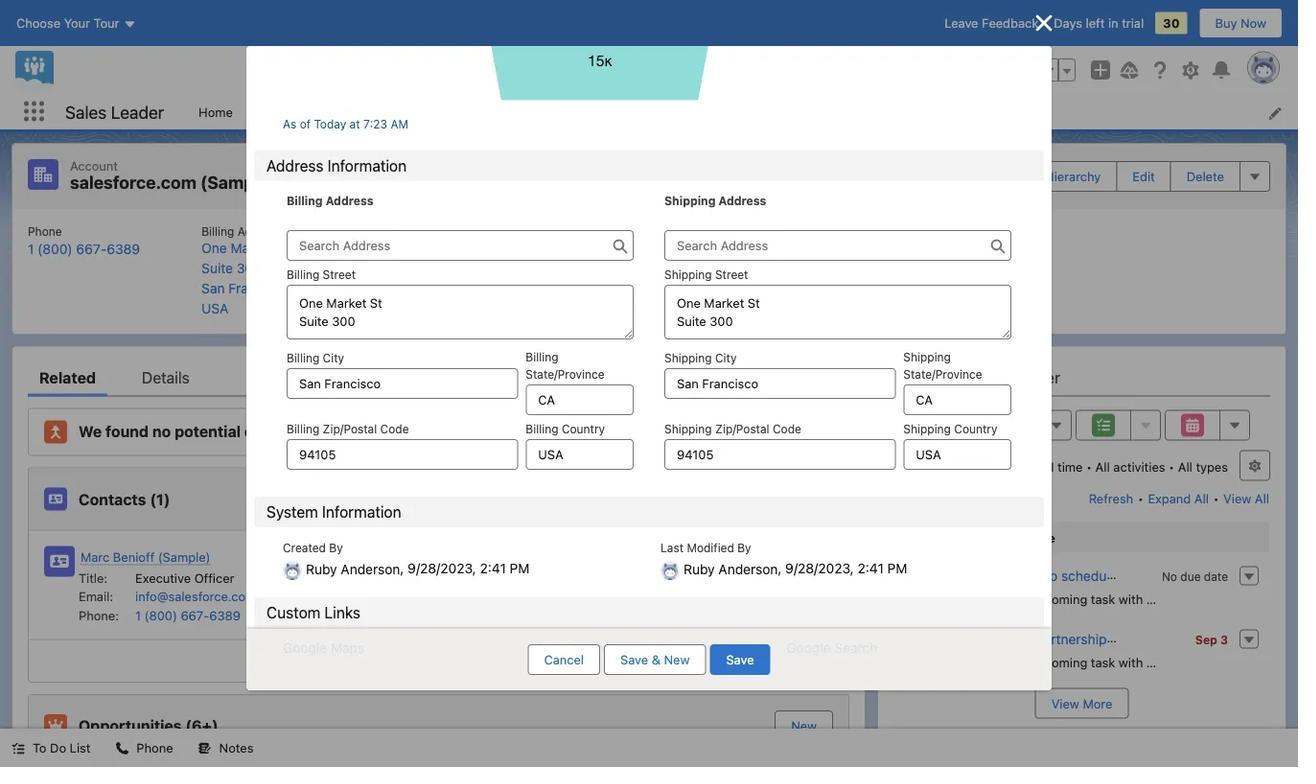 Task type: describe. For each thing, give the bounding box(es) containing it.
last
[[661, 541, 684, 554]]

now
[[1241, 16, 1267, 30]]

city for billing city
[[323, 351, 344, 365]]

address for shipping address
[[719, 194, 767, 208]]

website
[[419, 224, 462, 238]]

information for address information
[[328, 156, 407, 175]]

filters:
[[998, 460, 1037, 474]]

list for the leave feedback link
[[187, 94, 1299, 130]]

(sample) inside call marc to schedule demo (sample) link
[[1160, 568, 1216, 584]]

• up expand
[[1169, 460, 1175, 474]]

an for call
[[1013, 592, 1027, 606]]

pm for last modified by
[[888, 561, 908, 577]]

refresh • expand all • view all
[[1089, 491, 1270, 506]]

more
[[1083, 697, 1113, 711]]

forecasts
[[534, 104, 590, 119]]

upcoming & overdue
[[925, 530, 1056, 545]]

new button for opportunities (6+)
[[775, 711, 834, 742]]

all left types
[[1179, 460, 1193, 474]]

3
[[1221, 634, 1229, 647]]

new inside save & new button
[[664, 653, 690, 667]]

search...
[[465, 63, 517, 77]]

found
[[106, 423, 149, 441]]

code for billing zip/postal code
[[380, 422, 409, 435]]

have for discuss
[[982, 655, 1010, 670]]

account for account
[[70, 158, 118, 173]]

task for to
[[1092, 592, 1116, 606]]

marc benioff (sample)
[[81, 550, 211, 565]]

upcoming for marc
[[1031, 592, 1088, 606]]

following button
[[821, 161, 927, 192]]

am
[[391, 117, 409, 130]]

Shipping City text field
[[665, 368, 896, 399]]

upcoming for partnership
[[1031, 655, 1088, 670]]

Search Address text field
[[287, 230, 634, 261]]

filters: all time • all activities • all types
[[998, 460, 1229, 474]]

phone for phone 1 (800) 667-6389
[[28, 224, 62, 238]]

, 9/28/2023, 2:41 pm for created by
[[400, 561, 530, 577]]

zip/postal for shipping
[[716, 422, 770, 435]]

billing address
[[287, 194, 374, 208]]

as
[[283, 117, 297, 130]]

feedback
[[982, 16, 1039, 30]]

you for call
[[957, 592, 979, 606]]

have for call
[[982, 592, 1010, 606]]

phone for phone
[[137, 741, 173, 755]]

• right time
[[1087, 460, 1093, 474]]

demo
[[1122, 568, 1157, 584]]

you have an upcoming task with for marc
[[957, 592, 1147, 606]]

time
[[1058, 460, 1083, 474]]

opportunities
[[1111, 631, 1193, 647]]

• left expand
[[1138, 491, 1144, 506]]

no due date
[[1163, 570, 1229, 584]]

hierarchy
[[1046, 169, 1102, 183]]

address for billing address
[[326, 194, 374, 208]]

task image
[[917, 628, 940, 651]]

accounts list item
[[602, 94, 704, 130]]

marc inside call marc to schedule demo (sample) link
[[1011, 568, 1042, 584]]

street for billing street
[[323, 268, 356, 281]]

sep
[[1196, 634, 1218, 647]]

benioff
[[113, 550, 155, 565]]

(sample) inside marc benioff (sample) link
[[158, 550, 211, 565]]

today
[[314, 117, 347, 130]]

phone:
[[79, 608, 119, 623]]

tab list containing activity
[[894, 358, 1271, 397]]

buy now button
[[1200, 8, 1284, 38]]

Shipping Zip/Postal Code text field
[[665, 439, 896, 470]]

all right expand all button
[[1256, 491, 1270, 506]]

marc inside marc benioff (sample) link
[[81, 550, 110, 565]]

1 inside phone 1 (800) 667-6389
[[28, 241, 34, 257]]

with for schedule
[[1119, 592, 1144, 606]]

leave
[[945, 16, 979, 30]]

usa
[[202, 301, 229, 317]]

notes button
[[187, 729, 265, 767]]

address for billing address one market st suite 300 san francisco, ca 94105 usa
[[238, 224, 282, 238]]

shipping country
[[904, 422, 998, 435]]

you have an upcoming task with for partnership
[[957, 655, 1147, 670]]

discuss partnership opportunities (sample)
[[984, 631, 1253, 647]]

google news link
[[535, 640, 617, 656]]

google for google search
[[787, 640, 831, 656]]

refresh button
[[1088, 483, 1135, 514]]

google for google news
[[535, 640, 579, 656]]

with for (sample)
[[1119, 655, 1144, 670]]

billing street
[[287, 268, 356, 281]]

date
[[1205, 570, 1229, 584]]

expand all button
[[1148, 483, 1211, 514]]

of inside related tab panel
[[326, 423, 341, 441]]

6389 inside related tab panel
[[209, 608, 241, 623]]

salesforce.com (sample)
[[70, 172, 276, 193]]

account for account owner
[[645, 224, 689, 238]]

details
[[142, 368, 190, 387]]

to do list
[[33, 741, 91, 755]]

following
[[856, 169, 911, 183]]

1 by from the left
[[329, 541, 343, 554]]

new for (6+)
[[792, 719, 817, 733]]

francisco,
[[229, 281, 292, 296]]

shipping for shipping city
[[665, 351, 712, 365]]

san
[[202, 281, 225, 296]]

667- inside related tab panel
[[181, 608, 209, 623]]

Billing City text field
[[287, 368, 518, 399]]

(sample) up market
[[201, 172, 276, 193]]

to
[[33, 741, 47, 755]]

cancel
[[544, 653, 584, 667]]

delete
[[1187, 169, 1225, 183]]

edit button
[[1117, 161, 1172, 192]]

an for discuss
[[1013, 655, 1027, 670]]

billing for billing state/province
[[526, 350, 559, 364]]

schedule
[[1062, 568, 1118, 584]]

activity link
[[906, 358, 963, 397]]

(1)
[[150, 490, 170, 508]]

contacts
[[79, 490, 146, 508]]

accounts link
[[602, 94, 679, 130]]

opportunities
[[79, 717, 182, 735]]

days
[[1054, 16, 1083, 30]]

you for discuss
[[957, 655, 979, 670]]

30
[[1164, 16, 1180, 30]]

phone button
[[104, 729, 185, 767]]

shipping for shipping state/province
[[904, 350, 952, 364]]

1 inside related tab panel
[[135, 608, 141, 623]]

dashboards
[[323, 104, 392, 119]]

last modified by
[[661, 541, 752, 554]]

no
[[1163, 570, 1178, 584]]

shipping for shipping address
[[665, 194, 716, 208]]

details link
[[142, 358, 190, 397]]

created
[[283, 541, 326, 554]]

st
[[277, 240, 290, 256]]

owner
[[692, 224, 728, 238]]

market
[[231, 240, 274, 256]]

state/province for shipping
[[904, 367, 983, 381]]

& for new
[[652, 653, 661, 667]]

links
[[325, 604, 361, 622]]

billing address one market st suite 300 san francisco, ca 94105 usa
[[202, 224, 357, 317]]

activity
[[906, 368, 963, 387]]

billing city
[[287, 351, 344, 365]]

billing for billing street
[[287, 268, 320, 281]]

contacts (1)
[[79, 490, 170, 508]]

info@salesforce.com phone:
[[79, 589, 257, 623]]

save for save & new
[[621, 653, 649, 667]]

Shipping State/Province text field
[[904, 385, 1012, 415]]

Shipping Street text field
[[665, 285, 1012, 340]]

cancel button
[[528, 645, 601, 675]]



Task type: locate. For each thing, give the bounding box(es) containing it.
types
[[1197, 460, 1229, 474]]

0 horizontal spatial chatter link
[[244, 94, 311, 130]]

billing country
[[526, 422, 605, 435]]

country up billing country text field
[[562, 422, 605, 435]]

billing up billing country text field
[[526, 422, 559, 435]]

1 , 9/28/2023, 2:41 pm from the left
[[400, 561, 530, 577]]

shipping down ruby
[[665, 268, 712, 281]]

view right following
[[963, 169, 991, 183]]

1 horizontal spatial 667-
[[181, 608, 209, 623]]

2 tab list from the left
[[894, 358, 1271, 397]]

group
[[1036, 59, 1076, 82]]

inverse image
[[1033, 12, 1056, 35]]

1 new button from the top
[[775, 484, 834, 515]]

1 code from the left
[[380, 422, 409, 435]]

2 new button from the top
[[775, 711, 834, 742]]

code
[[380, 422, 409, 435], [773, 422, 802, 435]]

custom links
[[267, 604, 361, 622]]

edit
[[1133, 169, 1156, 183]]

1 vertical spatial chatter
[[1009, 368, 1061, 387]]

have down discuss
[[982, 655, 1010, 670]]

1 you have an upcoming task with from the top
[[957, 592, 1147, 606]]

tab list containing related
[[28, 358, 850, 397]]

address inside the billing address one market st suite 300 san francisco, ca 94105 usa
[[238, 224, 282, 238]]

an up discuss
[[1013, 592, 1027, 606]]

view inside 'button'
[[963, 169, 991, 183]]

1 street from the left
[[323, 268, 356, 281]]

city for shipping city
[[716, 351, 737, 365]]

1 an from the top
[[1013, 592, 1027, 606]]

0 horizontal spatial account
[[70, 158, 118, 173]]

Billing Zip/Postal Code text field
[[287, 439, 518, 470]]

state/province for billing
[[526, 367, 605, 381]]

billing inside billing state/province
[[526, 350, 559, 364]]

contacts image
[[44, 488, 67, 511]]

account inside view account hierarchy 'button'
[[994, 169, 1042, 183]]

1 vertical spatial view
[[1224, 491, 1252, 506]]

1 (800) 667-6389 link
[[28, 241, 140, 257], [135, 608, 241, 623]]

• left "view all" link
[[1214, 491, 1220, 506]]

code up billing zip/postal code text box at the left of page
[[380, 422, 409, 435]]

1 vertical spatial information
[[322, 503, 402, 521]]

shipping for shipping zip/postal code
[[665, 422, 712, 435]]

at
[[350, 117, 360, 130]]

text default image left to on the left bottom
[[12, 742, 25, 755]]

(800) inside phone 1 (800) 667-6389
[[38, 241, 73, 257]]

by right created
[[329, 541, 343, 554]]

Billing State/Province text field
[[526, 385, 634, 415]]

state/province up billing state/province text box
[[526, 367, 605, 381]]

leader
[[111, 101, 164, 122]]

save & new button
[[604, 645, 706, 675]]

0 vertical spatial new button
[[775, 484, 834, 515]]

you have an upcoming task with
[[957, 592, 1147, 606], [957, 655, 1147, 670]]

(sample) up executive
[[158, 550, 211, 565]]

1 horizontal spatial marc
[[1011, 568, 1042, 584]]

1 text default image from the left
[[12, 742, 25, 755]]

0 vertical spatial new
[[792, 492, 817, 507]]

0 horizontal spatial 1
[[28, 241, 34, 257]]

0 vertical spatial chatter
[[256, 104, 299, 119]]

1 horizontal spatial state/province
[[904, 367, 983, 381]]

one
[[202, 240, 227, 256]]

2 zip/postal from the left
[[716, 422, 770, 435]]

, for created by
[[400, 561, 404, 577]]

suite
[[202, 260, 233, 276]]

•
[[1087, 460, 1093, 474], [1169, 460, 1175, 474], [1138, 491, 1144, 506], [1214, 491, 1220, 506]]

billing state/province
[[526, 350, 605, 381]]

have down call
[[982, 592, 1010, 606]]

billing zip/postal code
[[287, 422, 409, 435]]

task for opportunities
[[1092, 655, 1116, 670]]

system
[[267, 503, 318, 521]]

0 vertical spatial with
[[1119, 592, 1144, 606]]

1 with from the top
[[1119, 592, 1144, 606]]

1 city from the left
[[323, 351, 344, 365]]

google for google maps
[[283, 640, 327, 656]]

2 google from the left
[[535, 640, 579, 656]]

text default image
[[12, 742, 25, 755], [115, 742, 129, 755], [198, 742, 212, 755]]

1 pm from the left
[[510, 561, 530, 577]]

0 vertical spatial chatter link
[[244, 94, 311, 130]]

phone inside "button"
[[137, 741, 173, 755]]

2 horizontal spatial view
[[1224, 491, 1252, 506]]

0 horizontal spatial ,
[[400, 561, 404, 577]]

1 horizontal spatial by
[[738, 541, 752, 554]]

code up the shipping zip/postal code text box
[[773, 422, 802, 435]]

sales
[[65, 101, 107, 122]]

0 vertical spatial 1
[[28, 241, 34, 257]]

search
[[835, 640, 878, 656]]

account inside list
[[645, 224, 689, 238]]

task down call marc to schedule demo (sample)
[[1092, 592, 1116, 606]]

view down types
[[1224, 491, 1252, 506]]

1 horizontal spatial google
[[535, 640, 579, 656]]

1 vertical spatial list
[[12, 209, 1286, 334]]

1 vertical spatial task
[[1092, 655, 1116, 670]]

billing down ca
[[287, 351, 320, 365]]

0 horizontal spatial street
[[323, 268, 356, 281]]

Billing Street text field
[[287, 285, 634, 340]]

0 horizontal spatial text default image
[[12, 742, 25, 755]]

0 horizontal spatial city
[[323, 351, 344, 365]]

7:​23
[[364, 117, 388, 130]]

new button for contacts (1)
[[775, 484, 834, 515]]

notes
[[219, 741, 254, 755]]

marc up title:
[[81, 550, 110, 565]]

shipping up the account owner
[[665, 194, 716, 208]]

chatter link up filters: at the bottom right of page
[[1009, 358, 1061, 397]]

phone inside phone 1 (800) 667-6389
[[28, 224, 62, 238]]

text default image for phone
[[115, 742, 129, 755]]

chatter link for activity link
[[1009, 358, 1061, 397]]

9/28/2023, for created by
[[408, 561, 476, 577]]

667- down info@salesforce.com link
[[181, 608, 209, 623]]

related tab panel
[[28, 397, 850, 767]]

executive officer email:
[[79, 571, 235, 604]]

0 vertical spatial have
[[982, 592, 1010, 606]]

0 vertical spatial 667-
[[76, 241, 107, 257]]

google left 'news'
[[535, 640, 579, 656]]

0 horizontal spatial marc
[[81, 550, 110, 565]]

by right 'modified'
[[738, 541, 752, 554]]

duplicates
[[244, 423, 322, 441]]

1 horizontal spatial 2:41
[[858, 561, 884, 577]]

0 vertical spatial 1 (800) 667-6389 link
[[28, 241, 140, 257]]

1 horizontal spatial country
[[955, 422, 998, 435]]

1 you from the top
[[957, 592, 979, 606]]

state/province up shipping state/province text field
[[904, 367, 983, 381]]

1 , from the left
[[400, 561, 404, 577]]

2 code from the left
[[773, 422, 802, 435]]

1 vertical spatial (800)
[[145, 608, 177, 623]]

2 , from the left
[[778, 561, 782, 577]]

all
[[1040, 460, 1055, 474], [1096, 460, 1111, 474], [1179, 460, 1193, 474], [1195, 491, 1210, 506], [1256, 491, 1270, 506]]

0 vertical spatial phone
[[28, 224, 62, 238]]

0 horizontal spatial tab list
[[28, 358, 850, 397]]

billing inside the billing address one market st suite 300 san francisco, ca 94105 usa
[[202, 224, 234, 238]]

2 vertical spatial view
[[1052, 697, 1080, 711]]

1 vertical spatial 1
[[135, 608, 141, 623]]

& left overdue
[[991, 530, 1000, 545]]

1 horizontal spatial of
[[326, 423, 341, 441]]

call
[[984, 568, 1008, 584]]

google down custom links
[[283, 640, 327, 656]]

1 vertical spatial you have an upcoming task with
[[957, 655, 1147, 670]]

view for view account hierarchy
[[963, 169, 991, 183]]

shipping city
[[665, 351, 737, 365]]

call marc to schedule demo (sample) link
[[984, 567, 1216, 584]]

list containing one market st
[[12, 209, 1286, 334]]

2 pm from the left
[[888, 561, 908, 577]]

with down discuss partnership opportunities (sample)
[[1119, 655, 1144, 670]]

1 vertical spatial 1 (800) 667-6389 link
[[135, 608, 241, 623]]

1 vertical spatial an
[[1013, 655, 1027, 670]]

list for home 'link'
[[12, 209, 1286, 334]]

Billing Country text field
[[526, 439, 634, 470]]

to
[[1046, 568, 1058, 584]]

country for billing country
[[562, 422, 605, 435]]

1 horizontal spatial , 9/28/2023, 2:41 pm
[[778, 561, 908, 577]]

call marc to schedule demo (sample)
[[984, 568, 1216, 584]]

list
[[187, 94, 1299, 130], [12, 209, 1286, 334]]

officer
[[194, 571, 235, 585]]

delete button
[[1171, 161, 1241, 192]]

1 horizontal spatial street
[[716, 268, 749, 281]]

task down discuss partnership opportunities (sample)
[[1092, 655, 1116, 670]]

0 vertical spatial 6389
[[107, 241, 140, 257]]

2 save from the left
[[727, 653, 755, 667]]

6389 down salesforce.com
[[107, 241, 140, 257]]

1 vertical spatial 667-
[[181, 608, 209, 623]]

account up ruby
[[645, 224, 689, 238]]

new button down google search link
[[775, 711, 834, 742]]

information up the created by
[[322, 503, 402, 521]]

2 vertical spatial new
[[792, 719, 817, 733]]

1 vertical spatial upcoming
[[1031, 655, 1088, 670]]

do
[[50, 741, 66, 755]]

1 vertical spatial you
[[957, 655, 979, 670]]

pm for created by
[[510, 561, 530, 577]]

trial
[[1123, 16, 1145, 30]]

, 9/28/2023, 2:41 pm for last modified by
[[778, 561, 908, 577]]

potential
[[175, 423, 241, 441]]

shipping down shipping city
[[665, 422, 712, 435]]

zip/postal for billing
[[323, 422, 377, 435]]

1 horizontal spatial account
[[645, 224, 689, 238]]

0 horizontal spatial 9/28/2023,
[[408, 561, 476, 577]]

city up "shipping city" text field
[[716, 351, 737, 365]]

pm
[[510, 561, 530, 577], [888, 561, 908, 577]]

0 vertical spatial you have an upcoming task with
[[957, 592, 1147, 606]]

Shipping Country text field
[[904, 439, 1012, 470]]

address up owner
[[719, 194, 767, 208]]

new for (1)
[[792, 492, 817, 507]]

text default image down opportunities
[[115, 742, 129, 755]]

1 horizontal spatial phone
[[137, 741, 173, 755]]

new button down the shipping zip/postal code text box
[[775, 484, 834, 515]]

created by
[[283, 541, 343, 554]]

list item
[[704, 94, 832, 130]]

1 horizontal spatial view
[[1052, 697, 1080, 711]]

0 horizontal spatial &
[[652, 653, 661, 667]]

street for shipping street
[[716, 268, 749, 281]]

1 horizontal spatial pm
[[888, 561, 908, 577]]

billing up one
[[202, 224, 234, 238]]

0 vertical spatial information
[[328, 156, 407, 175]]

1 (800) 667-6389 link down salesforce.com
[[28, 241, 140, 257]]

of right as
[[300, 117, 311, 130]]

1 horizontal spatial chatter link
[[1009, 358, 1061, 397]]

(6+)
[[186, 717, 218, 735]]

0 vertical spatial marc
[[81, 550, 110, 565]]

2 task from the top
[[1092, 655, 1116, 670]]

1 google from the left
[[283, 640, 327, 656]]

chatter link left today
[[244, 94, 311, 130]]

shipping inside shipping state/province
[[904, 350, 952, 364]]

1 state/province from the left
[[526, 367, 605, 381]]

forecasts link
[[522, 94, 602, 130]]

1 (800) 667-6389 link down the info@salesforce.com
[[135, 608, 241, 623]]

this
[[345, 423, 373, 441]]

1 have from the top
[[982, 592, 1010, 606]]

2 state/province from the left
[[904, 367, 983, 381]]

google maps link
[[283, 640, 365, 656]]

shipping for shipping street
[[665, 268, 712, 281]]

chatter left today
[[256, 104, 299, 119]]

all left time
[[1040, 460, 1055, 474]]

leave feedback link
[[945, 16, 1039, 30]]

save inside button
[[621, 653, 649, 667]]

0 vertical spatial task
[[1092, 592, 1116, 606]]

1 task from the top
[[1092, 592, 1116, 606]]

billing for billing city
[[287, 351, 320, 365]]

2 city from the left
[[716, 351, 737, 365]]

0 horizontal spatial view
[[963, 169, 991, 183]]

we found no potential duplicates of this account.
[[79, 423, 443, 441]]

shipping up shipping zip/postal code
[[665, 351, 712, 365]]

billing down address information
[[287, 194, 323, 208]]

2 horizontal spatial account
[[994, 169, 1042, 183]]

& for overdue
[[991, 530, 1000, 545]]

all right expand
[[1195, 491, 1210, 506]]

expand
[[1149, 491, 1192, 506]]

1 (800) 667-6389
[[135, 608, 241, 623]]

0 vertical spatial an
[[1013, 592, 1027, 606]]

, for last modified by
[[778, 561, 782, 577]]

you have an upcoming task with down 'to'
[[957, 592, 1147, 606]]

0 vertical spatial you
[[957, 592, 979, 606]]

text default image for notes
[[198, 742, 212, 755]]

text default image down (6+) at the left bottom
[[198, 742, 212, 755]]

1 horizontal spatial text default image
[[115, 742, 129, 755]]

sep 3
[[1196, 634, 1229, 647]]

0 horizontal spatial 2:41
[[480, 561, 506, 577]]

accounts
[[613, 104, 668, 119]]

0 vertical spatial of
[[300, 117, 311, 130]]

0 horizontal spatial (800)
[[38, 241, 73, 257]]

1 (800) 667-6389 link inside related tab panel
[[135, 608, 241, 623]]

94105
[[318, 281, 357, 296]]

custom
[[267, 604, 321, 622]]

address down as
[[267, 156, 324, 175]]

text default image for to do list
[[12, 742, 25, 755]]

code for shipping zip/postal code
[[773, 422, 802, 435]]

2 with from the top
[[1119, 655, 1144, 670]]

667- inside phone 1 (800) 667-6389
[[76, 241, 107, 257]]

0 horizontal spatial chatter
[[256, 104, 299, 119]]

tab list
[[28, 358, 850, 397], [894, 358, 1271, 397]]

street down anderson
[[716, 268, 749, 281]]

account left hierarchy
[[994, 169, 1042, 183]]

address down address information
[[326, 194, 374, 208]]

shipping address
[[665, 194, 767, 208]]

billing
[[287, 194, 323, 208], [202, 224, 234, 238], [287, 268, 320, 281], [526, 350, 559, 364], [287, 351, 320, 365], [287, 422, 320, 435], [526, 422, 559, 435]]

0 vertical spatial &
[[991, 530, 1000, 545]]

shipping zip/postal code
[[665, 422, 802, 435]]

marc left 'to'
[[1011, 568, 1042, 584]]

information down 7:​23
[[328, 156, 407, 175]]

1 horizontal spatial &
[[991, 530, 1000, 545]]

2:41 for created by
[[480, 561, 506, 577]]

refresh
[[1089, 491, 1134, 506]]

phone 1 (800) 667-6389
[[28, 224, 140, 257]]

billing for billing address one market st suite 300 san francisco, ca 94105 usa
[[202, 224, 234, 238]]

buy
[[1216, 16, 1238, 30]]

(800) inside related tab panel
[[145, 608, 177, 623]]

1 9/28/2023, from the left
[[408, 561, 476, 577]]

save for save
[[727, 653, 755, 667]]

1 horizontal spatial city
[[716, 351, 737, 365]]

zip/postal
[[323, 422, 377, 435], [716, 422, 770, 435]]

2 upcoming from the top
[[1031, 655, 1088, 670]]

text default image inside notes button
[[198, 742, 212, 755]]

1 horizontal spatial zip/postal
[[716, 422, 770, 435]]

save & new
[[621, 653, 690, 667]]

new
[[792, 492, 817, 507], [664, 653, 690, 667], [792, 719, 817, 733]]

& inside dropdown button
[[991, 530, 1000, 545]]

view account hierarchy
[[963, 169, 1102, 183]]

home link
[[187, 94, 244, 130]]

2 an from the top
[[1013, 655, 1027, 670]]

1 vertical spatial with
[[1119, 655, 1144, 670]]

2 have from the top
[[982, 655, 1010, 670]]

save button
[[710, 645, 771, 675]]

upcoming down partnership at the bottom right
[[1031, 655, 1088, 670]]

1 2:41 from the left
[[480, 561, 506, 577]]

2 text default image from the left
[[115, 742, 129, 755]]

have
[[982, 592, 1010, 606], [982, 655, 1010, 670]]

& inside button
[[652, 653, 661, 667]]

view more button
[[1036, 688, 1129, 719]]

6389 down the info@salesforce.com
[[209, 608, 241, 623]]

667- down salesforce.com
[[76, 241, 107, 257]]

billing up billing state/province text box
[[526, 350, 559, 364]]

1 upcoming from the top
[[1031, 592, 1088, 606]]

zip/postal up billing zip/postal code text box at the left of page
[[323, 422, 377, 435]]

view left more
[[1052, 697, 1080, 711]]

1 tab list from the left
[[28, 358, 850, 397]]

0 vertical spatial upcoming
[[1031, 592, 1088, 606]]

2 9/28/2023, from the left
[[786, 561, 854, 577]]

2 , 9/28/2023, 2:41 pm from the left
[[778, 561, 908, 577]]

google left search
[[787, 640, 831, 656]]

billing down st
[[287, 268, 320, 281]]

google
[[283, 640, 327, 656], [535, 640, 579, 656], [787, 640, 831, 656]]

billing left the this at the bottom left of page
[[287, 422, 320, 435]]

opportunities (6+)
[[79, 717, 218, 735]]

street right ca
[[323, 268, 356, 281]]

chatter up filters: at the bottom right of page
[[1009, 368, 1061, 387]]

upcoming down 'to'
[[1031, 592, 1088, 606]]

1 horizontal spatial 6389
[[209, 608, 241, 623]]

0 horizontal spatial code
[[380, 422, 409, 435]]

1 vertical spatial phone
[[137, 741, 173, 755]]

1 country from the left
[[562, 422, 605, 435]]

0 vertical spatial view
[[963, 169, 991, 183]]

with down the demo
[[1119, 592, 1144, 606]]

1 save from the left
[[621, 653, 649, 667]]

text default image inside to do list "button"
[[12, 742, 25, 755]]

home
[[199, 104, 233, 119]]

save inside button
[[727, 653, 755, 667]]

discuss partnership opportunities (sample) link
[[984, 631, 1253, 647]]

title:
[[79, 571, 108, 585]]

city down 94105
[[323, 351, 344, 365]]

shipping for shipping country
[[904, 422, 952, 435]]

of left the this at the bottom left of page
[[326, 423, 341, 441]]

2 by from the left
[[738, 541, 752, 554]]

2:41 for last modified by
[[858, 561, 884, 577]]

0 horizontal spatial phone
[[28, 224, 62, 238]]

0 horizontal spatial 667-
[[76, 241, 107, 257]]

billing for billing address
[[287, 194, 323, 208]]

1 horizontal spatial save
[[727, 653, 755, 667]]

news
[[583, 640, 617, 656]]

you have an upcoming task with down partnership at the bottom right
[[957, 655, 1147, 670]]

marc benioff (sample) link
[[81, 548, 211, 567]]

new left save button
[[664, 653, 690, 667]]

save right 'news'
[[621, 653, 649, 667]]

country for shipping country
[[955, 422, 998, 435]]

phone
[[28, 224, 62, 238], [137, 741, 173, 755]]

(sample) down date
[[1197, 631, 1253, 647]]

information for system information
[[322, 503, 402, 521]]

address information
[[267, 156, 407, 175]]

in
[[1109, 16, 1119, 30]]

0 horizontal spatial state/province
[[526, 367, 605, 381]]

1 horizontal spatial ,
[[778, 561, 782, 577]]

3 text default image from the left
[[198, 742, 212, 755]]

1 vertical spatial have
[[982, 655, 1010, 670]]

9/28/2023, for last modified by
[[786, 561, 854, 577]]

2 2:41 from the left
[[858, 561, 884, 577]]

& right 'news'
[[652, 653, 661, 667]]

2 horizontal spatial text default image
[[198, 742, 212, 755]]

3 google from the left
[[787, 640, 831, 656]]

1 horizontal spatial chatter
[[1009, 368, 1061, 387]]

all up refresh button
[[1096, 460, 1111, 474]]

an down discuss
[[1013, 655, 1027, 670]]

2 street from the left
[[716, 268, 749, 281]]

2 country from the left
[[955, 422, 998, 435]]

0 horizontal spatial country
[[562, 422, 605, 435]]

0 horizontal spatial , 9/28/2023, 2:41 pm
[[400, 561, 530, 577]]

2 you have an upcoming task with from the top
[[957, 655, 1147, 670]]

0 vertical spatial (800)
[[38, 241, 73, 257]]

1 horizontal spatial 1
[[135, 608, 141, 623]]

1 horizontal spatial (800)
[[145, 608, 177, 623]]

1
[[28, 241, 34, 257], [135, 608, 141, 623]]

0 horizontal spatial zip/postal
[[323, 422, 377, 435]]

new down the shipping zip/postal code text box
[[792, 492, 817, 507]]

country up the shipping country text field
[[955, 422, 998, 435]]

1 vertical spatial marc
[[1011, 568, 1042, 584]]

0 horizontal spatial save
[[621, 653, 649, 667]]

1 vertical spatial 6389
[[209, 608, 241, 623]]

0 horizontal spatial 6389
[[107, 241, 140, 257]]

0 horizontal spatial of
[[300, 117, 311, 130]]

tab list up account.
[[28, 358, 850, 397]]

1 zip/postal from the left
[[323, 422, 377, 435]]

1 horizontal spatial tab list
[[894, 358, 1271, 397]]

text default image inside phone "button"
[[115, 742, 129, 755]]

6389 inside phone 1 (800) 667-6389
[[107, 241, 140, 257]]

country
[[562, 422, 605, 435], [955, 422, 998, 435]]

(sample) right the demo
[[1160, 568, 1216, 584]]

list containing home
[[187, 94, 1299, 130]]

account down sales
[[70, 158, 118, 173]]

address up market
[[238, 224, 282, 238]]

shipping up activity
[[904, 350, 952, 364]]

(sample) inside discuss partnership opportunities (sample) link
[[1197, 631, 1253, 647]]

tab list up time
[[894, 358, 1271, 397]]

save right save & new
[[727, 653, 755, 667]]

ruby anderson
[[669, 242, 764, 258]]

chatter link for home 'link'
[[244, 94, 311, 130]]

1 vertical spatial new
[[664, 653, 690, 667]]

billing for billing country
[[526, 422, 559, 435]]

view for view more
[[1052, 697, 1080, 711]]

zip/postal up the shipping zip/postal code text box
[[716, 422, 770, 435]]

1 vertical spatial new button
[[775, 711, 834, 742]]

shipping up the shipping country text field
[[904, 422, 952, 435]]

google search link
[[787, 640, 878, 656]]

leave feedback
[[945, 16, 1039, 30]]

discuss
[[984, 631, 1033, 647]]

google news
[[535, 640, 617, 656]]

billing for billing zip/postal code
[[287, 422, 320, 435]]

1 horizontal spatial code
[[773, 422, 802, 435]]

view inside button
[[1052, 697, 1080, 711]]

opportunities image
[[44, 715, 67, 738]]

2 you from the top
[[957, 655, 979, 670]]

1 horizontal spatial 9/28/2023,
[[786, 561, 854, 577]]

dashboards list item
[[311, 94, 429, 130]]

list
[[70, 741, 91, 755]]

new down google search link
[[792, 719, 817, 733]]

chatter inside tab list
[[1009, 368, 1061, 387]]



Task type: vqa. For each thing, say whether or not it's contained in the screenshot.
the topmost "Top"
no



